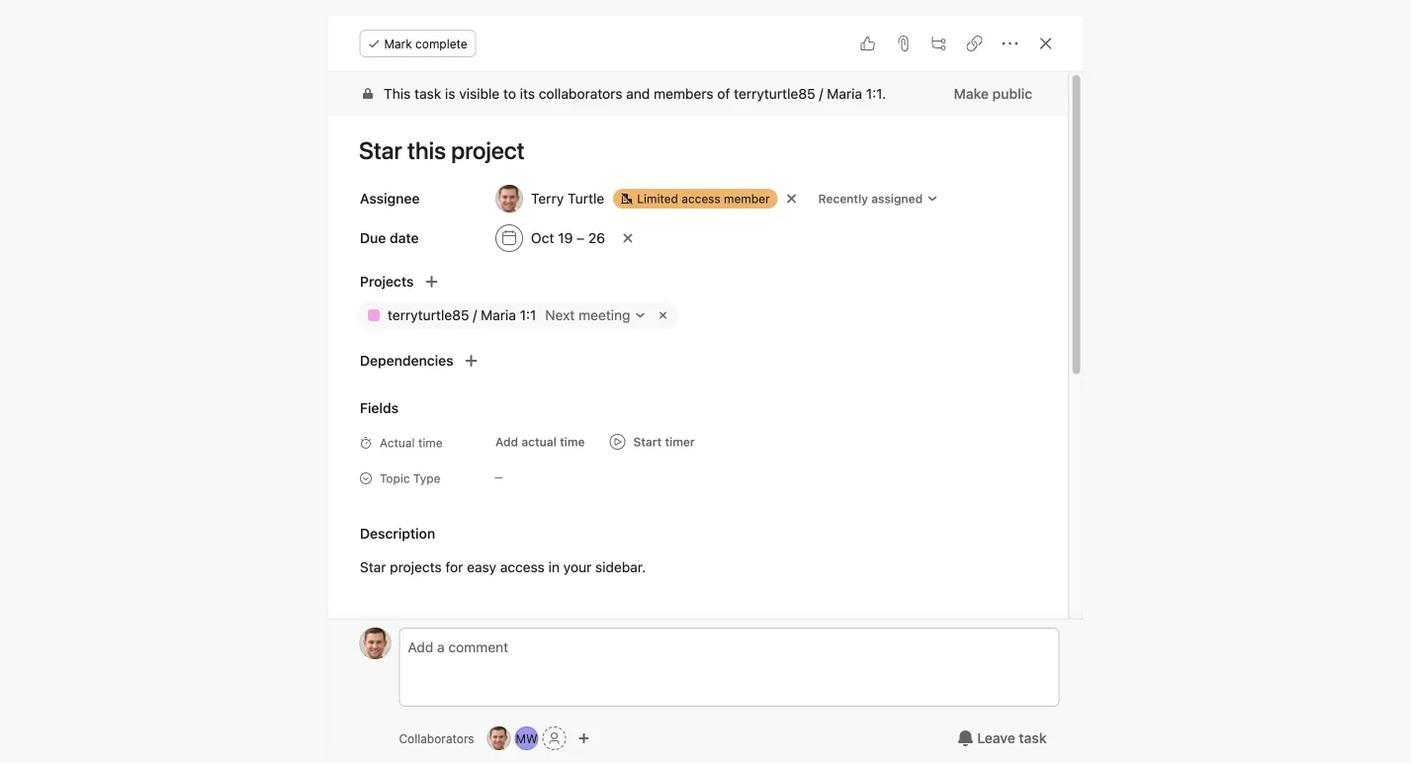 Task type: describe. For each thing, give the bounding box(es) containing it.
mark
[[384, 37, 412, 50]]

tt for topmost the tt button
[[368, 637, 383, 651]]

collapse task pane image
[[1038, 36, 1054, 51]]

star projects for easy access in your sidebar.
[[359, 559, 645, 576]]

members
[[653, 86, 713, 102]]

1 vertical spatial tt button
[[487, 727, 511, 751]]

start timer
[[633, 435, 694, 449]]

add subtask image
[[931, 36, 947, 51]]

oct 19 – 26
[[531, 230, 605, 246]]

add actual time
[[495, 435, 584, 449]]

complete
[[415, 37, 467, 50]]

tt for the bottommost the tt button
[[492, 732, 507, 746]]

projects
[[359, 273, 413, 290]]

Task Name text field
[[346, 128, 1045, 173]]

actual
[[521, 435, 556, 449]]

task for leave
[[1019, 730, 1047, 747]]

1 vertical spatial /
[[472, 307, 477, 323]]

this
[[383, 86, 410, 102]]

1:1
[[519, 307, 536, 323]]

projects button
[[328, 266, 413, 298]]

actual
[[379, 436, 414, 450]]

recently assigned button
[[809, 185, 947, 213]]

make public button
[[941, 76, 1045, 112]]

assigned
[[871, 192, 922, 206]]

topic
[[379, 472, 409, 486]]

remove image
[[655, 308, 670, 323]]

and
[[626, 86, 650, 102]]

in
[[548, 559, 559, 576]]

fields button
[[328, 393, 398, 424]]

leave task
[[977, 730, 1047, 747]]

type
[[413, 472, 440, 486]]

limited
[[637, 192, 678, 206]]

next
[[545, 307, 574, 323]]

more actions for this task image
[[1002, 36, 1018, 51]]

assignee
[[359, 190, 419, 207]]

easy
[[466, 559, 496, 576]]

your
[[563, 559, 591, 576]]

for
[[445, 559, 463, 576]]

attachments: add a file to this task, star this project image
[[895, 36, 911, 51]]

make
[[953, 86, 988, 102]]

make public
[[953, 86, 1032, 102]]

visible
[[459, 86, 499, 102]]

projects
[[389, 559, 441, 576]]

terryturtle85 / maria 1:1
[[387, 307, 536, 323]]

is
[[445, 86, 455, 102]]

main content inside star this project dialog
[[328, 72, 1069, 763]]

actual time
[[379, 436, 442, 450]]

next meeting button
[[540, 305, 651, 326]]

collaborators
[[399, 732, 474, 746]]

timer
[[665, 435, 694, 449]]

fields
[[359, 400, 398, 416]]

recently
[[818, 192, 868, 206]]

task for this
[[414, 86, 441, 102]]

add to projects image
[[423, 274, 439, 290]]

oct
[[531, 230, 554, 246]]



Task type: vqa. For each thing, say whether or not it's contained in the screenshot.
your photo
no



Task type: locate. For each thing, give the bounding box(es) containing it.
0 vertical spatial task
[[414, 86, 441, 102]]

leave task button
[[945, 721, 1060, 757]]

start
[[633, 435, 661, 449]]

mw
[[516, 732, 538, 746]]

terry turtle button
[[486, 181, 613, 217]]

time right actual
[[559, 435, 584, 449]]

star
[[359, 559, 386, 576]]

1 horizontal spatial task
[[1019, 730, 1047, 747]]

recently assigned
[[818, 192, 922, 206]]

/
[[819, 86, 823, 102], [472, 307, 477, 323]]

tt button
[[359, 628, 391, 660], [487, 727, 511, 751]]

terry turtle
[[531, 190, 604, 207]]

0 horizontal spatial time
[[418, 436, 442, 450]]

1 horizontal spatial tt button
[[487, 727, 511, 751]]

task inside button
[[1019, 730, 1047, 747]]

its
[[519, 86, 535, 102]]

1:1.
[[866, 86, 886, 102]]

add actual time button
[[486, 428, 593, 456]]

dependencies
[[359, 353, 453, 369]]

leave
[[977, 730, 1015, 747]]

of
[[717, 86, 730, 102]]

maria left 1:1.
[[827, 86, 862, 102]]

to
[[503, 86, 516, 102]]

topic type
[[379, 472, 440, 486]]

–
[[576, 230, 584, 246]]

collaborators
[[538, 86, 622, 102]]

mark complete
[[384, 37, 467, 50]]

member
[[723, 192, 769, 206]]

add dependencies image
[[463, 353, 479, 369]]

maria
[[827, 86, 862, 102], [480, 307, 516, 323]]

copy task link image
[[967, 36, 983, 51]]

mw button
[[515, 727, 539, 751]]

0 horizontal spatial tt button
[[359, 628, 391, 660]]

0 horizontal spatial tt
[[368, 637, 383, 651]]

this task is visible to its collaborators and members of terryturtle85 / maria 1:1.
[[383, 86, 886, 102]]

terryturtle85 down add to projects icon
[[387, 307, 469, 323]]

1 vertical spatial maria
[[480, 307, 516, 323]]

1 vertical spatial tt
[[492, 732, 507, 746]]

add or remove collaborators image
[[578, 733, 590, 745]]

19
[[557, 230, 572, 246]]

task left "is"
[[414, 86, 441, 102]]

0 vertical spatial tt button
[[359, 628, 391, 660]]

time right the actual on the left bottom of the page
[[418, 436, 442, 450]]

0 vertical spatial /
[[819, 86, 823, 102]]

tt button down star
[[359, 628, 391, 660]]

0 vertical spatial terryturtle85
[[733, 86, 815, 102]]

/ up add dependencies icon
[[472, 307, 477, 323]]

limited access member
[[637, 192, 769, 206]]

time
[[559, 435, 584, 449], [418, 436, 442, 450]]

— button
[[486, 464, 605, 492]]

1 horizontal spatial time
[[559, 435, 584, 449]]

clear due date image
[[622, 232, 633, 244]]

main content containing this task is visible to its collaborators and members of terryturtle85 / maria 1:1.
[[328, 72, 1069, 763]]

tt button left mw
[[487, 727, 511, 751]]

start timer button
[[601, 428, 702, 456]]

terryturtle85 right of
[[733, 86, 815, 102]]

next meeting
[[545, 307, 630, 323]]

0 horizontal spatial /
[[472, 307, 477, 323]]

meeting
[[578, 307, 630, 323]]

maria left 1:1 at the top of page
[[480, 307, 516, 323]]

0 horizontal spatial task
[[414, 86, 441, 102]]

task right leave
[[1019, 730, 1047, 747]]

terry
[[531, 190, 563, 207]]

0 likes. click to like this task image
[[860, 36, 876, 51]]

task
[[414, 86, 441, 102], [1019, 730, 1047, 747]]

1 horizontal spatial access
[[681, 192, 720, 206]]

access right limited
[[681, 192, 720, 206]]

add
[[495, 435, 518, 449]]

0 horizontal spatial access
[[500, 559, 544, 576]]

tt left mw
[[492, 732, 507, 746]]

star this project dialog
[[328, 16, 1083, 763]]

0 horizontal spatial maria
[[480, 307, 516, 323]]

tt down star
[[368, 637, 383, 651]]

access
[[681, 192, 720, 206], [500, 559, 544, 576]]

public
[[992, 86, 1032, 102]]

1 vertical spatial task
[[1019, 730, 1047, 747]]

tt
[[368, 637, 383, 651], [492, 732, 507, 746]]

main content
[[328, 72, 1069, 763]]

26
[[588, 230, 605, 246]]

1 horizontal spatial maria
[[827, 86, 862, 102]]

1 vertical spatial terryturtle85
[[387, 307, 469, 323]]

terryturtle85
[[733, 86, 815, 102], [387, 307, 469, 323]]

time inside dropdown button
[[559, 435, 584, 449]]

0 vertical spatial tt
[[368, 637, 383, 651]]

—
[[494, 472, 503, 483]]

0 vertical spatial maria
[[827, 86, 862, 102]]

sidebar.
[[595, 559, 645, 576]]

1 vertical spatial access
[[500, 559, 544, 576]]

1 horizontal spatial terryturtle85
[[733, 86, 815, 102]]

0 horizontal spatial terryturtle85
[[387, 307, 469, 323]]

description
[[359, 526, 435, 542]]

mark complete button
[[359, 30, 476, 57]]

0 vertical spatial access
[[681, 192, 720, 206]]

due date
[[359, 230, 418, 246]]

remove assignee image
[[785, 193, 797, 205]]

1 horizontal spatial tt
[[492, 732, 507, 746]]

/ left 1:1.
[[819, 86, 823, 102]]

1 horizontal spatial /
[[819, 86, 823, 102]]

turtle
[[567, 190, 604, 207]]

access left in
[[500, 559, 544, 576]]



